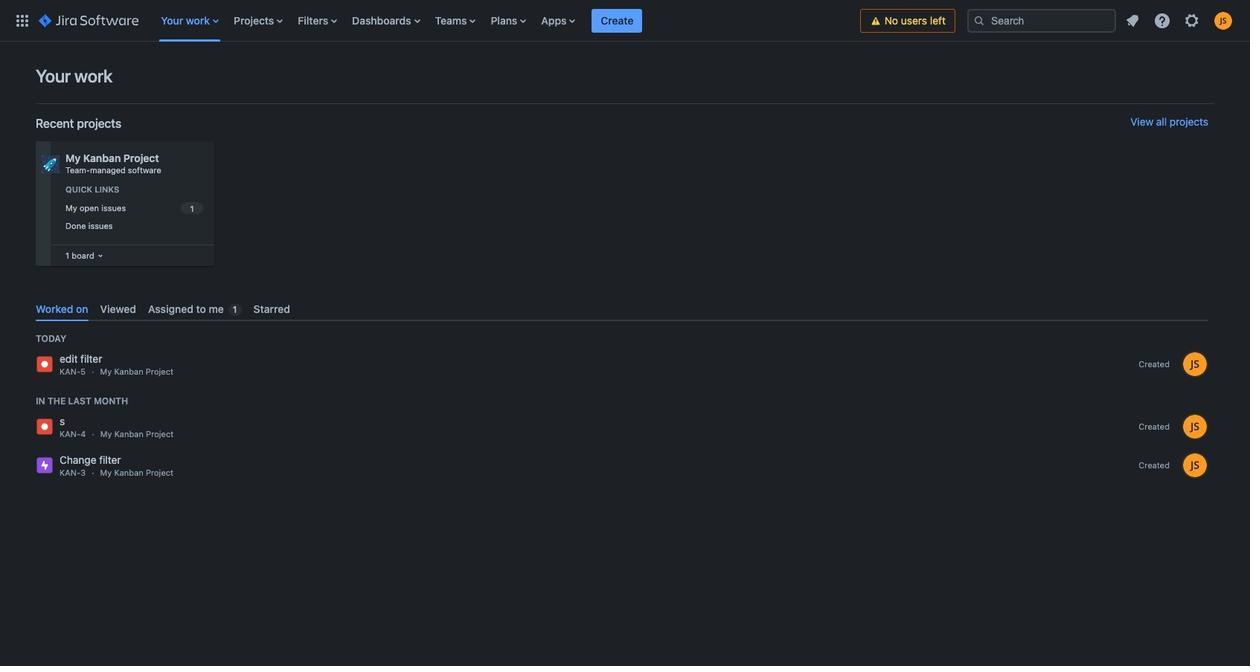 Task type: locate. For each thing, give the bounding box(es) containing it.
appswitcher icon image
[[13, 12, 31, 29]]

list
[[154, 0, 860, 41], [1120, 7, 1242, 34]]

primary element
[[9, 0, 860, 41]]

jira software image
[[39, 12, 139, 29], [39, 12, 139, 29]]

notifications image
[[1124, 12, 1142, 29]]

list item
[[592, 0, 643, 41]]

banner
[[0, 0, 1251, 42]]

None search field
[[968, 9, 1117, 32]]

Search field
[[968, 9, 1117, 32]]

your profile and settings image
[[1215, 12, 1233, 29]]

1 horizontal spatial list
[[1120, 7, 1242, 34]]

tab list
[[30, 297, 1215, 322]]

help image
[[1154, 12, 1172, 29]]



Task type: describe. For each thing, give the bounding box(es) containing it.
search image
[[974, 15, 986, 26]]

0 horizontal spatial list
[[154, 0, 860, 41]]

settings image
[[1184, 12, 1201, 29]]

board image
[[94, 250, 106, 262]]



Task type: vqa. For each thing, say whether or not it's contained in the screenshot.
FREE
no



